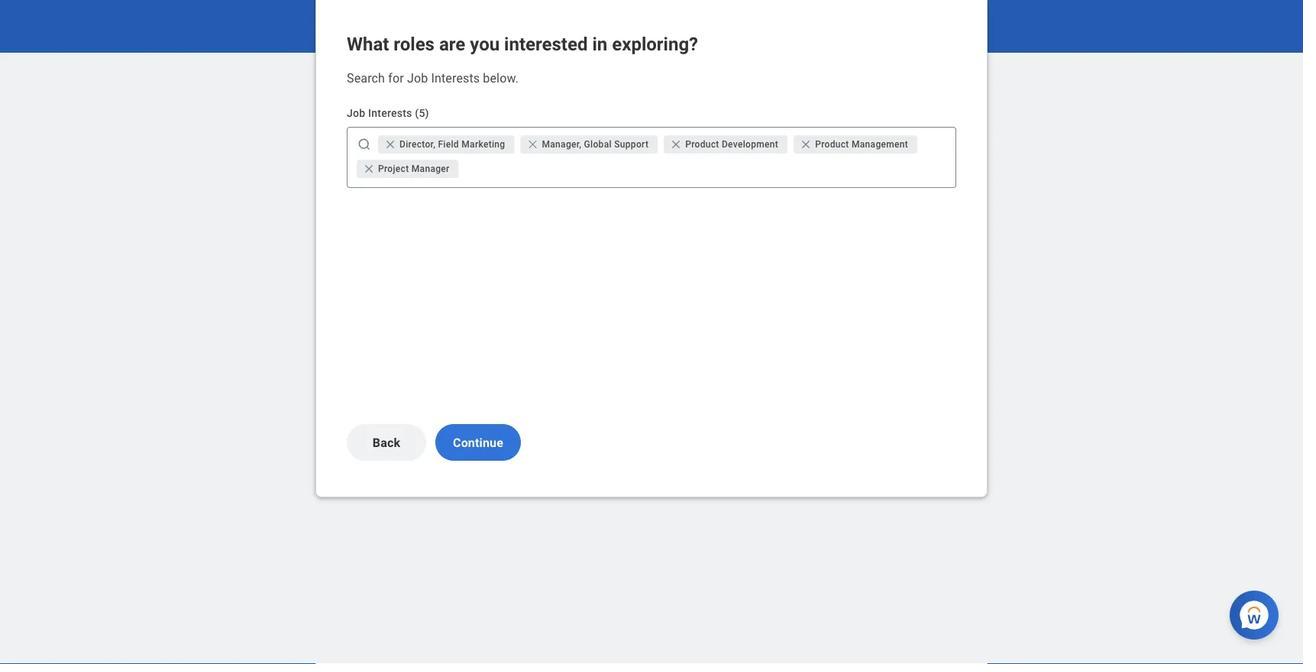 Task type: locate. For each thing, give the bounding box(es) containing it.
0 vertical spatial job
[[407, 71, 428, 85]]

global
[[584, 139, 612, 150]]

1 horizontal spatial product
[[816, 139, 849, 150]]

remove image right marketing
[[527, 138, 542, 151]]

1 horizontal spatial job
[[407, 71, 428, 85]]

interests left (5)
[[368, 107, 412, 119]]

what roles are you interested in exploring?
[[347, 33, 698, 55]]

product development
[[686, 139, 779, 150]]

for
[[388, 71, 404, 85]]

remove image for project manager
[[363, 163, 378, 175]]

remove image inside project manager button
[[363, 163, 378, 175]]

manager,
[[542, 139, 582, 150]]

remove image for product development
[[670, 138, 686, 151]]

job interests (5)
[[347, 107, 429, 119]]

remove image inside project manager button
[[363, 163, 375, 175]]

product left the management
[[816, 139, 849, 150]]

remove image left manager,
[[527, 138, 539, 151]]

interests down are
[[431, 71, 480, 85]]

product
[[686, 139, 720, 150], [816, 139, 849, 150]]

remove image
[[384, 138, 400, 151], [384, 138, 397, 151], [670, 138, 686, 151], [670, 138, 683, 151], [363, 163, 378, 175]]

0 horizontal spatial product
[[686, 139, 720, 150]]

product development button
[[664, 135, 788, 154]]

1 vertical spatial job
[[347, 107, 366, 119]]

0 horizontal spatial interests
[[368, 107, 412, 119]]

remove image left project
[[363, 163, 375, 175]]

job right the for
[[407, 71, 428, 85]]

support
[[615, 139, 649, 150]]

product inside button
[[816, 139, 849, 150]]

remove image left product management
[[800, 138, 812, 151]]

continue
[[453, 435, 504, 450]]

interested
[[504, 33, 588, 55]]

director, field marketing
[[400, 139, 505, 150]]

interests
[[431, 71, 480, 85], [368, 107, 412, 119]]

product management
[[816, 139, 909, 150]]

job up search image
[[347, 107, 366, 119]]

roles
[[394, 33, 435, 55]]

remove image
[[527, 138, 542, 151], [527, 138, 539, 151], [800, 138, 816, 151], [800, 138, 812, 151], [363, 163, 375, 175]]

0 vertical spatial interests
[[431, 71, 480, 85]]

project manager button
[[357, 160, 459, 178]]

0 horizontal spatial job
[[347, 107, 366, 119]]

job
[[407, 71, 428, 85], [347, 107, 366, 119]]

remove image for manager, global support
[[527, 138, 539, 151]]

product inside button
[[686, 139, 720, 150]]

management
[[852, 139, 909, 150]]

product management button
[[794, 135, 918, 154]]

product up "job interests (5)" field
[[686, 139, 720, 150]]

you
[[470, 33, 500, 55]]

in
[[593, 33, 608, 55]]

1 product from the left
[[686, 139, 720, 150]]

2 product from the left
[[816, 139, 849, 150]]

back
[[373, 435, 401, 450]]



Task type: vqa. For each thing, say whether or not it's contained in the screenshot.
Search for Job Interests below.
yes



Task type: describe. For each thing, give the bounding box(es) containing it.
project manager
[[378, 164, 450, 174]]

development
[[722, 139, 779, 150]]

search for job interests below.
[[347, 71, 519, 85]]

below.
[[483, 71, 519, 85]]

exploring?
[[612, 33, 698, 55]]

press left arrow to navigate selected items field
[[462, 157, 950, 181]]

(5)
[[415, 107, 429, 119]]

product for product management
[[816, 139, 849, 150]]

marketing
[[462, 139, 505, 150]]

back button
[[347, 424, 426, 461]]

director, field marketing button
[[378, 135, 515, 154]]

continue button
[[436, 424, 521, 461]]

manager, global support
[[542, 139, 649, 150]]

manager, global support button
[[521, 135, 658, 154]]

remove image for project manager
[[363, 163, 375, 175]]

what
[[347, 33, 389, 55]]

search
[[347, 71, 385, 85]]

search image
[[357, 137, 372, 152]]

1 vertical spatial interests
[[368, 107, 412, 119]]

remove image for product management
[[800, 138, 812, 151]]

manager
[[412, 164, 450, 174]]

remove image right development
[[800, 138, 816, 151]]

Job Interests (5) field
[[462, 161, 950, 177]]

product for product development
[[686, 139, 720, 150]]

remove image for director, field marketing
[[384, 138, 400, 151]]

project
[[378, 164, 409, 174]]

director,
[[400, 139, 436, 150]]

field
[[438, 139, 459, 150]]

are
[[439, 33, 466, 55]]

1 horizontal spatial interests
[[431, 71, 480, 85]]



